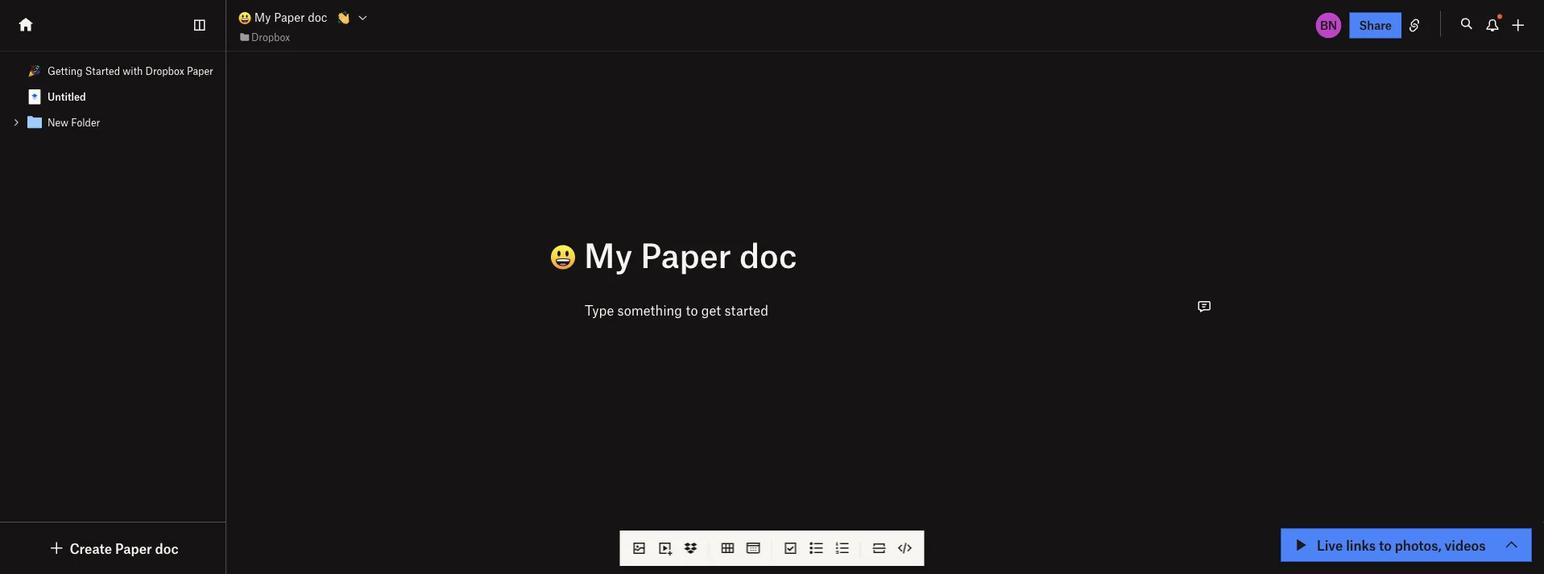 Task type: locate. For each thing, give the bounding box(es) containing it.
my
[[254, 10, 271, 24], [584, 234, 633, 275]]

my paper doc
[[251, 10, 327, 24], [576, 234, 797, 275]]

1 horizontal spatial dropbox
[[251, 31, 290, 43]]

expand folder image
[[10, 117, 22, 128]]

paper up type something to get started
[[641, 234, 732, 275]]

0 vertical spatial doc
[[308, 10, 327, 24]]

untitled
[[48, 91, 86, 103]]

1 vertical spatial dropbox
[[146, 65, 184, 77]]

new folder
[[48, 116, 100, 129]]

1 vertical spatial to
[[1380, 537, 1392, 554]]

paper
[[274, 10, 305, 24], [187, 65, 213, 77], [641, 234, 732, 275], [115, 540, 152, 557]]

paper right the create
[[115, 540, 152, 557]]

my paper doc link
[[239, 8, 327, 26]]

0 horizontal spatial dropbox
[[146, 65, 184, 77]]

to for links
[[1380, 537, 1392, 554]]

template content image down party popper icon
[[25, 87, 44, 106]]

0 vertical spatial to
[[686, 302, 698, 319]]

1 template content image from the top
[[25, 87, 44, 106]]

doc
[[308, 10, 327, 24], [740, 234, 797, 275], [155, 540, 179, 557]]

new folder link
[[0, 110, 225, 135]]

to right links
[[1380, 537, 1392, 554]]

dropbox right with
[[146, 65, 184, 77]]

new
[[48, 116, 69, 129]]

my inside heading
[[584, 234, 633, 275]]

1 horizontal spatial my
[[584, 234, 633, 275]]

create paper doc
[[70, 540, 179, 557]]

1 vertical spatial my paper doc
[[576, 234, 797, 275]]

dropbox
[[251, 31, 290, 43], [146, 65, 184, 77]]

ago
[[1437, 542, 1456, 556]]

doc up started
[[740, 234, 797, 275]]

template content image
[[25, 87, 44, 106], [25, 113, 44, 132]]

2 horizontal spatial doc
[[740, 234, 797, 275]]

1 vertical spatial template content image
[[25, 113, 44, 132]]

template content image right expand folder image
[[25, 113, 44, 132]]

0 vertical spatial my paper doc
[[251, 10, 327, 24]]

dig image
[[47, 539, 66, 558]]

heading
[[516, 234, 1185, 278]]

to
[[686, 302, 698, 319], [1380, 537, 1392, 554]]

my paper doc up type something to get started
[[576, 234, 797, 275]]

started
[[725, 302, 769, 319]]

0 horizontal spatial doc
[[155, 540, 179, 557]]

1 horizontal spatial my paper doc
[[576, 234, 797, 275]]

my up the type
[[584, 234, 633, 275]]

videos
[[1445, 537, 1486, 554]]

my paper doc up dropbox link
[[251, 10, 327, 24]]

0 horizontal spatial my paper doc
[[251, 10, 327, 24]]

dropbox down my paper doc link
[[251, 31, 290, 43]]

1 horizontal spatial to
[[1380, 537, 1392, 554]]

my right grinning face with big eyes image
[[254, 10, 271, 24]]

doc inside heading
[[740, 234, 797, 275]]

doc inside 'create paper doc' popup button
[[155, 540, 179, 557]]

paper right with
[[187, 65, 213, 77]]

bn button
[[1315, 11, 1344, 40]]

to inside live links to photos, videos popup button
[[1380, 537, 1392, 554]]

to left get at the bottom
[[686, 302, 698, 319]]

0 vertical spatial template content image
[[25, 87, 44, 106]]

/ contents list
[[0, 58, 225, 135]]

dropbox link
[[239, 29, 290, 45]]

1 vertical spatial doc
[[740, 234, 797, 275]]

0 horizontal spatial to
[[686, 302, 698, 319]]

dropbox inside / contents list
[[146, 65, 184, 77]]

doc left waving hand image
[[308, 10, 327, 24]]

doc right the create
[[155, 540, 179, 557]]

0 horizontal spatial my
[[254, 10, 271, 24]]

1 vertical spatial my
[[584, 234, 633, 275]]

to for something
[[686, 302, 698, 319]]

2 vertical spatial doc
[[155, 540, 179, 557]]

1 horizontal spatial doc
[[308, 10, 327, 24]]

0 vertical spatial dropbox
[[251, 31, 290, 43]]



Task type: describe. For each thing, give the bounding box(es) containing it.
untitled link
[[0, 84, 225, 110]]

waving hand image
[[337, 11, 350, 24]]

type
[[585, 302, 614, 319]]

folder
[[71, 116, 100, 129]]

type something to get started
[[585, 302, 769, 319]]

with
[[123, 65, 143, 77]]

heading containing my paper doc
[[516, 234, 1185, 278]]

template content image inside untitled link
[[25, 87, 44, 106]]

live
[[1317, 537, 1344, 554]]

paper inside popup button
[[115, 540, 152, 557]]

share
[[1360, 18, 1392, 32]]

grinning face with big eyes image
[[239, 12, 251, 25]]

photos,
[[1395, 537, 1442, 554]]

party popper image
[[28, 64, 41, 77]]

live links to photos, videos button
[[1282, 529, 1532, 562]]

live links to photos, videos
[[1317, 537, 1486, 554]]

getting started with dropbox paper link
[[0, 58, 225, 84]]

create paper doc button
[[47, 539, 179, 558]]

started
[[85, 65, 120, 77]]

paper inside heading
[[641, 234, 732, 275]]

get
[[702, 302, 721, 319]]

😃
[[516, 237, 548, 278]]

getting
[[48, 65, 83, 77]]

33
[[1372, 542, 1386, 556]]

paper up dropbox link
[[274, 10, 305, 24]]

bn
[[1321, 18, 1338, 32]]

0 vertical spatial my
[[254, 10, 271, 24]]

updated 33 seconds ago
[[1323, 542, 1456, 556]]

updated
[[1323, 542, 1369, 556]]

something
[[618, 302, 683, 319]]

create
[[70, 540, 112, 557]]

paper inside / contents list
[[187, 65, 213, 77]]

2 template content image from the top
[[25, 113, 44, 132]]

links
[[1347, 537, 1376, 554]]

share button
[[1350, 12, 1402, 38]]

seconds
[[1390, 542, 1433, 556]]

getting started with dropbox paper
[[48, 65, 213, 77]]

doc inside my paper doc link
[[308, 10, 327, 24]]

my paper doc inside heading
[[576, 234, 797, 275]]



Task type: vqa. For each thing, say whether or not it's contained in the screenshot.
started
yes



